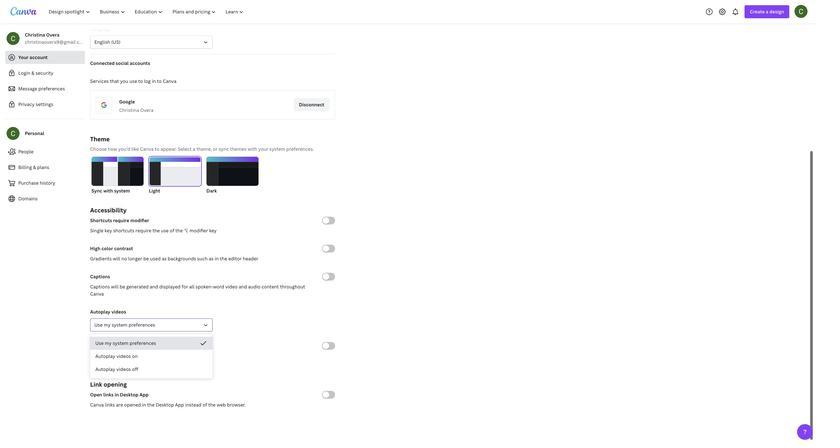 Task type: vqa. For each thing, say whether or not it's contained in the screenshot.
Facebook related to Facebook Posts
no



Task type: describe. For each thing, give the bounding box(es) containing it.
autoplay videos on button
[[90, 350, 213, 363]]

0 vertical spatial modifier
[[130, 217, 149, 224]]

in right opened
[[142, 402, 146, 408]]

gradients
[[90, 256, 112, 262]]

in right log
[[152, 78, 156, 84]]

captions will be generated and displayed for all spoken-word video and audio content throughout canva
[[90, 284, 305, 297]]

services that you use to log in to canva
[[90, 78, 176, 84]]

canva links are opened in the desktop app instead of the web browser.
[[90, 402, 246, 408]]

single key shortcuts require the use of the ⌥ modifier key
[[90, 228, 217, 234]]

your account
[[18, 54, 48, 60]]

plans
[[37, 164, 49, 170]]

1 as from the left
[[162, 256, 167, 262]]

connected
[[90, 60, 115, 66]]

1 vertical spatial desktop
[[156, 402, 174, 408]]

2 vertical spatial will
[[136, 353, 143, 359]]

& for billing
[[33, 164, 36, 170]]

overa inside christina overa christinaovera9@gmail.com
[[46, 32, 59, 38]]

preferences inside button
[[130, 340, 156, 346]]

shortcuts
[[113, 228, 134, 234]]

my inside button
[[105, 340, 112, 346]]

autoplay videos off
[[95, 366, 138, 373]]

canva inside theme choose how you'd like canva to appear. select a theme, or sync themes with your system preferences.
[[140, 146, 154, 152]]

autoplay for autoplay videos
[[90, 309, 110, 315]]

increase on-screen message display time
[[90, 343, 181, 349]]

be inside captions will be generated and displayed for all spoken-word video and audio content throughout canva
[[120, 284, 125, 290]]

0 horizontal spatial require
[[113, 217, 129, 224]]

settings
[[36, 101, 53, 107]]

design
[[769, 8, 784, 15]]

to inside theme choose how you'd like canva to appear. select a theme, or sync themes with your system preferences.
[[155, 146, 159, 152]]

appear.
[[161, 146, 177, 152]]

autoplay videos on
[[95, 353, 138, 360]]

display
[[154, 343, 170, 349]]

(us)
[[111, 39, 120, 45]]

theme
[[90, 135, 110, 143]]

2 and from the left
[[239, 284, 247, 290]]

increase
[[90, 343, 109, 349]]

use my system preferences inside "button"
[[94, 322, 155, 328]]

on-
[[110, 343, 118, 349]]

purchase history link
[[5, 177, 85, 190]]

preferences inside "button"
[[129, 322, 155, 328]]

you'd
[[118, 146, 130, 152]]

opening
[[104, 381, 127, 389]]

english (us)
[[94, 39, 120, 45]]

privacy settings
[[18, 101, 53, 107]]

domains link
[[5, 192, 85, 205]]

system inside theme choose how you'd like canva to appear. select a theme, or sync themes with your system preferences.
[[269, 146, 285, 152]]

create
[[750, 8, 765, 15]]

canva down the "open"
[[90, 402, 104, 408]]

sync
[[91, 188, 102, 194]]

system inside the sync with system "button"
[[114, 188, 130, 194]]

videos for autoplay videos
[[111, 309, 126, 315]]

language
[[90, 26, 111, 32]]

1 and from the left
[[150, 284, 158, 290]]

1 horizontal spatial screen
[[118, 343, 133, 349]]

videos for autoplay videos on
[[116, 353, 131, 360]]

choose
[[90, 146, 107, 152]]

message
[[18, 86, 37, 92]]

a inside create a design dropdown button
[[766, 8, 768, 15]]

your
[[18, 54, 28, 60]]

link opening
[[90, 381, 127, 389]]

theme,
[[196, 146, 212, 152]]

2 as from the left
[[209, 256, 214, 262]]

canva right log
[[163, 78, 176, 84]]

the right opened
[[147, 402, 155, 408]]

christina overa christinaovera9@gmail.com
[[25, 32, 86, 45]]

spoken-
[[196, 284, 213, 290]]

stay
[[145, 353, 154, 359]]

contrast
[[114, 246, 133, 252]]

with inside the sync with system "button"
[[103, 188, 113, 194]]

sync with system
[[91, 188, 130, 194]]

Light button
[[149, 157, 201, 195]]

how
[[108, 146, 117, 152]]

message
[[134, 343, 153, 349]]

accounts
[[130, 60, 150, 66]]

videos for autoplay videos off
[[116, 366, 131, 373]]

0 vertical spatial be
[[143, 256, 149, 262]]

gradients will no longer be used as backgrounds such as in the editor header
[[90, 256, 258, 262]]

preferences.
[[286, 146, 314, 152]]

billing & plans
[[18, 164, 49, 170]]

overa inside the google christina overa
[[140, 107, 153, 113]]

1 horizontal spatial use
[[161, 228, 169, 234]]

billing & plans link
[[5, 161, 85, 174]]

no
[[121, 256, 127, 262]]

use my system preferences option
[[90, 337, 213, 350]]

disconnect
[[299, 102, 324, 108]]

1 key from the left
[[105, 228, 112, 234]]

autoplay for autoplay videos off
[[95, 366, 115, 373]]

purchase history
[[18, 180, 55, 186]]

autoplay videos on option
[[90, 350, 213, 363]]

1 horizontal spatial of
[[203, 402, 207, 408]]

editor
[[228, 256, 242, 262]]

google
[[119, 99, 135, 105]]

captions for captions will be generated and displayed for all spoken-word video and audio content throughout canva
[[90, 284, 110, 290]]

purchase
[[18, 180, 39, 186]]

are
[[116, 402, 123, 408]]

use my system preferences button
[[90, 337, 213, 350]]

use my system preferences inside button
[[95, 340, 156, 346]]

shortcuts
[[90, 217, 112, 224]]

social
[[116, 60, 129, 66]]

open
[[90, 392, 102, 398]]

time
[[171, 343, 181, 349]]

use inside "button"
[[94, 322, 103, 328]]

high
[[90, 246, 100, 252]]

sync
[[219, 146, 229, 152]]

login
[[18, 70, 30, 76]]

christinaovera9@gmail.com
[[25, 39, 86, 45]]

services
[[90, 78, 109, 84]]

off
[[132, 366, 138, 373]]



Task type: locate. For each thing, give the bounding box(es) containing it.
backgrounds
[[168, 256, 196, 262]]

will left generated
[[111, 284, 118, 290]]

desktop up opened
[[120, 392, 138, 398]]

english
[[94, 39, 110, 45]]

autoplay videos off option
[[90, 363, 213, 376]]

header
[[243, 256, 258, 262]]

generated
[[126, 284, 149, 290]]

overa down log
[[140, 107, 153, 113]]

2 captions from the top
[[90, 284, 110, 290]]

christina inside christina overa christinaovera9@gmail.com
[[25, 32, 45, 38]]

Use my system preferences button
[[90, 319, 213, 332]]

google christina overa
[[119, 99, 153, 113]]

accessibility
[[90, 206, 127, 214]]

web
[[217, 402, 226, 408]]

0 vertical spatial preferences
[[38, 86, 65, 92]]

my down autoplay videos
[[104, 322, 111, 328]]

in down opening
[[115, 392, 119, 398]]

key right ⌥ at the bottom
[[209, 228, 217, 234]]

captions for captions
[[90, 274, 110, 280]]

link
[[90, 381, 102, 389]]

christina overa image
[[795, 5, 808, 18]]

0 vertical spatial app
[[139, 392, 149, 398]]

autoplay inside button
[[95, 353, 115, 360]]

with right sync
[[103, 188, 113, 194]]

login & security
[[18, 70, 53, 76]]

longer down the display
[[155, 353, 169, 359]]

0 horizontal spatial desktop
[[120, 392, 138, 398]]

system inside use my system preferences button
[[113, 340, 128, 346]]

use my system preferences down autoplay videos
[[94, 322, 155, 328]]

my inside "button"
[[104, 322, 111, 328]]

preferences up the stay
[[130, 340, 156, 346]]

1 vertical spatial app
[[175, 402, 184, 408]]

with left your
[[248, 146, 257, 152]]

my up autoplay videos on
[[105, 340, 112, 346]]

like
[[131, 146, 139, 152]]

all
[[189, 284, 194, 290]]

0 vertical spatial a
[[766, 8, 768, 15]]

captions up autoplay videos
[[90, 284, 110, 290]]

video
[[225, 284, 238, 290]]

as right "such"
[[209, 256, 214, 262]]

dismissing
[[186, 353, 209, 359]]

messages
[[114, 353, 135, 359]]

1 horizontal spatial a
[[766, 8, 768, 15]]

0 vertical spatial require
[[113, 217, 129, 224]]

videos inside button
[[116, 366, 131, 373]]

links for in
[[103, 392, 114, 398]]

and right video
[[239, 284, 247, 290]]

as right used
[[162, 256, 167, 262]]

such
[[197, 256, 208, 262]]

use up the on
[[95, 340, 104, 346]]

personal
[[25, 130, 44, 137]]

1 vertical spatial overa
[[140, 107, 153, 113]]

in
[[152, 78, 156, 84], [215, 256, 219, 262], [115, 392, 119, 398], [142, 402, 146, 408]]

0 vertical spatial use
[[129, 78, 137, 84]]

0 vertical spatial &
[[31, 70, 34, 76]]

people
[[18, 149, 33, 155]]

modifier up single key shortcuts require the use of the ⌥ modifier key
[[130, 217, 149, 224]]

to left appear.
[[155, 146, 159, 152]]

0 horizontal spatial as
[[162, 256, 167, 262]]

message preferences link
[[5, 82, 85, 95]]

will for be
[[111, 284, 118, 290]]

will left the stay
[[136, 353, 143, 359]]

system down autoplay videos
[[112, 322, 127, 328]]

on
[[90, 353, 97, 359]]

login & security link
[[5, 67, 85, 80]]

0 vertical spatial use
[[94, 322, 103, 328]]

displayed
[[159, 284, 181, 290]]

Dark button
[[206, 157, 259, 195]]

screen down increase
[[98, 353, 112, 359]]

autoplay inside button
[[95, 366, 115, 373]]

2 vertical spatial autoplay
[[95, 366, 115, 373]]

to left log
[[138, 78, 143, 84]]

1 vertical spatial of
[[203, 402, 207, 408]]

1 horizontal spatial require
[[135, 228, 151, 234]]

autoplay videos off button
[[90, 363, 213, 376]]

single
[[90, 228, 103, 234]]

require up shortcuts
[[113, 217, 129, 224]]

word
[[213, 284, 224, 290]]

captions down gradients
[[90, 274, 110, 280]]

0 vertical spatial my
[[104, 322, 111, 328]]

0 vertical spatial desktop
[[120, 392, 138, 398]]

connected social accounts
[[90, 60, 150, 66]]

desktop left instead
[[156, 402, 174, 408]]

my
[[104, 322, 111, 328], [105, 340, 112, 346]]

use left ⌥ at the bottom
[[161, 228, 169, 234]]

overa up "christinaovera9@gmail.com"
[[46, 32, 59, 38]]

1 horizontal spatial desktop
[[156, 402, 174, 408]]

a right "select"
[[193, 146, 195, 152]]

captions inside captions will be generated and displayed for all spoken-word video and audio content throughout canva
[[90, 284, 110, 290]]

a
[[766, 8, 768, 15], [193, 146, 195, 152]]

1 horizontal spatial be
[[143, 256, 149, 262]]

0 vertical spatial will
[[113, 256, 120, 262]]

app up opened
[[139, 392, 149, 398]]

autoplay videos
[[90, 309, 126, 315]]

0 horizontal spatial screen
[[98, 353, 112, 359]]

1 vertical spatial be
[[120, 284, 125, 290]]

0 vertical spatial christina
[[25, 32, 45, 38]]

0 horizontal spatial use
[[129, 78, 137, 84]]

of left ⌥ at the bottom
[[170, 228, 174, 234]]

on screen messages will stay longer before dismissing
[[90, 353, 209, 359]]

1 horizontal spatial app
[[175, 402, 184, 408]]

videos
[[111, 309, 126, 315], [116, 353, 131, 360], [116, 366, 131, 373]]

your account link
[[5, 51, 85, 64]]

create a design
[[750, 8, 784, 15]]

1 horizontal spatial with
[[248, 146, 257, 152]]

canva right like
[[140, 146, 154, 152]]

Sync with system button
[[91, 157, 144, 195]]

list box containing use my system preferences
[[90, 337, 213, 376]]

0 vertical spatial of
[[170, 228, 174, 234]]

audio
[[248, 284, 260, 290]]

0 horizontal spatial christina
[[25, 32, 45, 38]]

that
[[110, 78, 119, 84]]

system
[[269, 146, 285, 152], [114, 188, 130, 194], [112, 322, 127, 328], [113, 340, 128, 346]]

1 vertical spatial christina
[[119, 107, 139, 113]]

links left are
[[105, 402, 115, 408]]

& left plans
[[33, 164, 36, 170]]

use right you
[[129, 78, 137, 84]]

autoplay
[[90, 309, 110, 315], [95, 353, 115, 360], [95, 366, 115, 373]]

1 horizontal spatial longer
[[155, 353, 169, 359]]

the
[[152, 228, 160, 234], [175, 228, 183, 234], [220, 256, 227, 262], [147, 402, 155, 408], [208, 402, 216, 408]]

0 horizontal spatial with
[[103, 188, 113, 194]]

0 vertical spatial videos
[[111, 309, 126, 315]]

longer
[[128, 256, 142, 262], [155, 353, 169, 359]]

screen
[[118, 343, 133, 349], [98, 353, 112, 359]]

people link
[[5, 145, 85, 158]]

on
[[132, 353, 138, 360]]

key right single
[[105, 228, 112, 234]]

select
[[178, 146, 192, 152]]

of
[[170, 228, 174, 234], [203, 402, 207, 408]]

& right login
[[31, 70, 34, 76]]

your
[[258, 146, 268, 152]]

1 horizontal spatial modifier
[[189, 228, 208, 234]]

app
[[139, 392, 149, 398], [175, 402, 184, 408]]

links
[[103, 392, 114, 398], [105, 402, 115, 408]]

you
[[120, 78, 128, 84]]

0 vertical spatial autoplay
[[90, 309, 110, 315]]

color
[[101, 246, 113, 252]]

top level navigation element
[[44, 5, 249, 18]]

2 vertical spatial videos
[[116, 366, 131, 373]]

0 horizontal spatial longer
[[128, 256, 142, 262]]

0 vertical spatial longer
[[128, 256, 142, 262]]

preferences down login & security link
[[38, 86, 65, 92]]

0 horizontal spatial key
[[105, 228, 112, 234]]

require
[[113, 217, 129, 224], [135, 228, 151, 234]]

require right shortcuts
[[135, 228, 151, 234]]

christina down the google
[[119, 107, 139, 113]]

0 horizontal spatial a
[[193, 146, 195, 152]]

christina up "christinaovera9@gmail.com"
[[25, 32, 45, 38]]

app left instead
[[175, 402, 184, 408]]

videos inside button
[[116, 353, 131, 360]]

1 vertical spatial screen
[[98, 353, 112, 359]]

dark
[[206, 188, 217, 194]]

1 vertical spatial &
[[33, 164, 36, 170]]

screen up 'messages' on the bottom of page
[[118, 343, 133, 349]]

modifier right ⌥ at the bottom
[[189, 228, 208, 234]]

use my system preferences up 'messages' on the bottom of page
[[95, 340, 156, 346]]

and left the displayed
[[150, 284, 158, 290]]

0 vertical spatial links
[[103, 392, 114, 398]]

1 vertical spatial captions
[[90, 284, 110, 290]]

system up 'messages' on the bottom of page
[[113, 340, 128, 346]]

for
[[182, 284, 188, 290]]

2 key from the left
[[209, 228, 217, 234]]

1 vertical spatial videos
[[116, 353, 131, 360]]

0 horizontal spatial be
[[120, 284, 125, 290]]

0 horizontal spatial app
[[139, 392, 149, 398]]

system inside 'use my system preferences' "button"
[[112, 322, 127, 328]]

0 horizontal spatial of
[[170, 228, 174, 234]]

instead
[[185, 402, 201, 408]]

0 vertical spatial overa
[[46, 32, 59, 38]]

1 vertical spatial use
[[95, 340, 104, 346]]

1 vertical spatial links
[[105, 402, 115, 408]]

1 horizontal spatial as
[[209, 256, 214, 262]]

2 vertical spatial preferences
[[130, 340, 156, 346]]

used
[[150, 256, 161, 262]]

will inside captions will be generated and displayed for all spoken-word video and audio content throughout canva
[[111, 284, 118, 290]]

0 vertical spatial captions
[[90, 274, 110, 280]]

0 horizontal spatial overa
[[46, 32, 59, 38]]

1 vertical spatial require
[[135, 228, 151, 234]]

be left generated
[[120, 284, 125, 290]]

1 vertical spatial a
[[193, 146, 195, 152]]

1 horizontal spatial christina
[[119, 107, 139, 113]]

1 vertical spatial autoplay
[[95, 353, 115, 360]]

the up used
[[152, 228, 160, 234]]

autoplay for autoplay videos on
[[95, 353, 115, 360]]

1 vertical spatial use my system preferences
[[95, 340, 156, 346]]

1 vertical spatial preferences
[[129, 322, 155, 328]]

links down link opening on the bottom left of the page
[[103, 392, 114, 398]]

list box
[[90, 337, 213, 376]]

of right instead
[[203, 402, 207, 408]]

the left editor
[[220, 256, 227, 262]]

use
[[129, 78, 137, 84], [161, 228, 169, 234]]

0 horizontal spatial and
[[150, 284, 158, 290]]

opened
[[124, 402, 141, 408]]

be
[[143, 256, 149, 262], [120, 284, 125, 290]]

will left the no
[[113, 256, 120, 262]]

⌥
[[184, 228, 188, 234]]

disconnect button
[[294, 98, 330, 111]]

longer right the no
[[128, 256, 142, 262]]

privacy
[[18, 101, 35, 107]]

be left used
[[143, 256, 149, 262]]

in right "such"
[[215, 256, 219, 262]]

0 vertical spatial screen
[[118, 343, 133, 349]]

billing
[[18, 164, 32, 170]]

use inside button
[[95, 340, 104, 346]]

security
[[36, 70, 53, 76]]

system right your
[[269, 146, 285, 152]]

1 horizontal spatial overa
[[140, 107, 153, 113]]

Language: English (US) button
[[90, 36, 213, 49]]

christina
[[25, 32, 45, 38], [119, 107, 139, 113]]

to
[[138, 78, 143, 84], [157, 78, 162, 84], [155, 146, 159, 152]]

0 vertical spatial with
[[248, 146, 257, 152]]

privacy settings link
[[5, 98, 85, 111]]

use down autoplay videos
[[94, 322, 103, 328]]

& for login
[[31, 70, 34, 76]]

with inside theme choose how you'd like canva to appear. select a theme, or sync themes with your system preferences.
[[248, 146, 257, 152]]

links for are
[[105, 402, 115, 408]]

1 vertical spatial modifier
[[189, 228, 208, 234]]

canva inside captions will be generated and displayed for all spoken-word video and audio content throughout canva
[[90, 291, 104, 297]]

christina inside the google christina overa
[[119, 107, 139, 113]]

to right log
[[157, 78, 162, 84]]

a inside theme choose how you'd like canva to appear. select a theme, or sync themes with your system preferences.
[[193, 146, 195, 152]]

0 horizontal spatial modifier
[[130, 217, 149, 224]]

domains
[[18, 196, 38, 202]]

preferences up use my system preferences button
[[129, 322, 155, 328]]

1 vertical spatial use
[[161, 228, 169, 234]]

system up accessibility
[[114, 188, 130, 194]]

1 vertical spatial with
[[103, 188, 113, 194]]

0 vertical spatial use my system preferences
[[94, 322, 155, 328]]

will for no
[[113, 256, 120, 262]]

the left ⌥ at the bottom
[[175, 228, 183, 234]]

throughout
[[280, 284, 305, 290]]

or
[[213, 146, 218, 152]]

1 vertical spatial my
[[105, 340, 112, 346]]

1 vertical spatial will
[[111, 284, 118, 290]]

modifier
[[130, 217, 149, 224], [189, 228, 208, 234]]

a left design at top
[[766, 8, 768, 15]]

1 captions from the top
[[90, 274, 110, 280]]

use
[[94, 322, 103, 328], [95, 340, 104, 346]]

theme choose how you'd like canva to appear. select a theme, or sync themes with your system preferences.
[[90, 135, 314, 152]]

1 vertical spatial longer
[[155, 353, 169, 359]]

1 horizontal spatial key
[[209, 228, 217, 234]]

the left web
[[208, 402, 216, 408]]

1 horizontal spatial and
[[239, 284, 247, 290]]

canva up autoplay videos
[[90, 291, 104, 297]]



